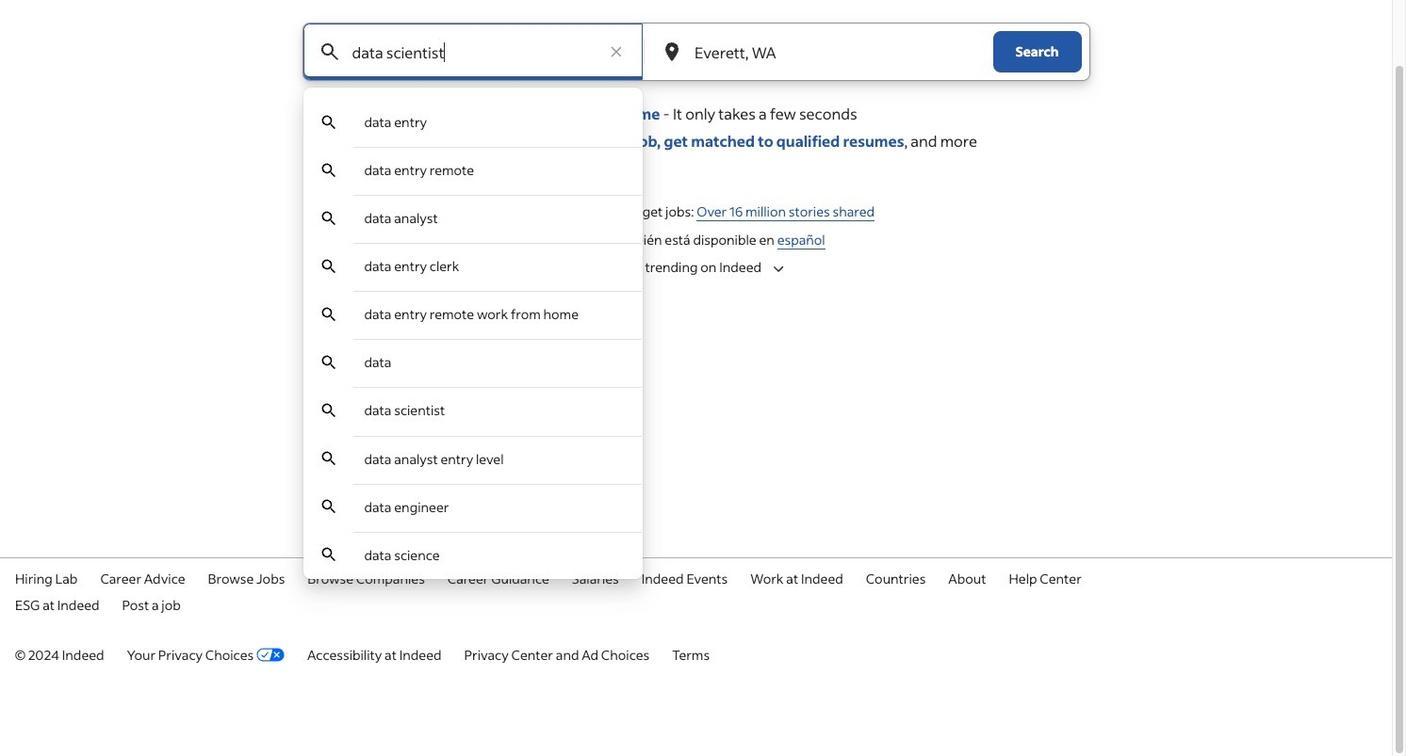 Task type: describe. For each thing, give the bounding box(es) containing it.
clear what input image
[[607, 42, 626, 61]]

search suggestions list box
[[303, 99, 643, 579]]

search: Job title, keywords, or company text field
[[348, 24, 598, 80]]



Task type: vqa. For each thing, say whether or not it's contained in the screenshot.
the Edit location text field
yes



Task type: locate. For each thing, give the bounding box(es) containing it.
data scientist element
[[364, 402, 445, 420]]

Edit location text field
[[691, 24, 955, 80]]

main content
[[0, 23, 1392, 579]]

section
[[0, 193, 1392, 258]]

None search field
[[287, 23, 1105, 579]]



